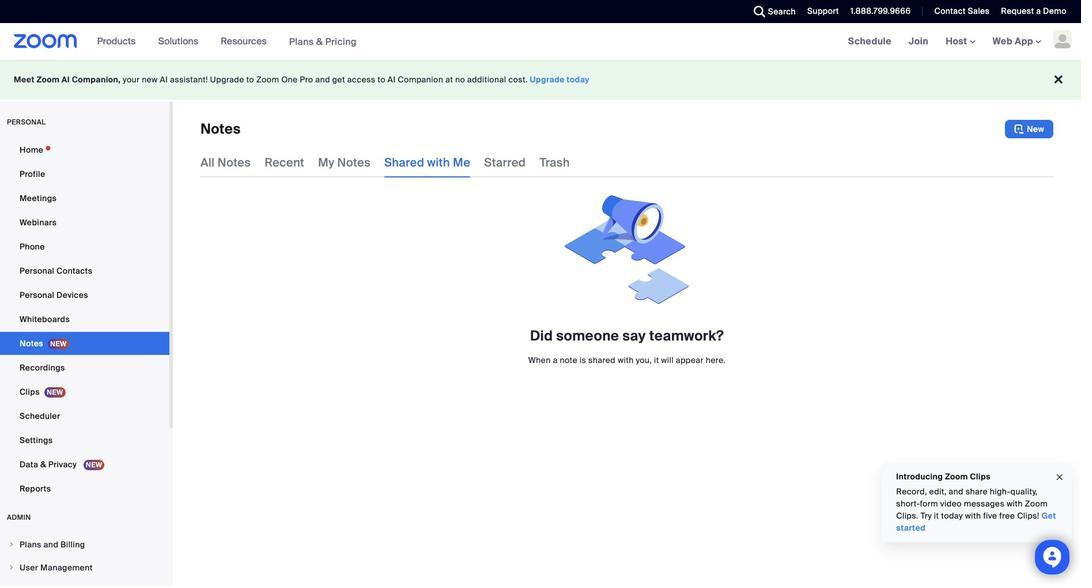 Task type: locate. For each thing, give the bounding box(es) containing it.
zoom inside the record, edit, and share high-quality, short-form video messages with zoom clips. try it today with five free clips!
[[1025, 499, 1048, 509]]

personal down phone
[[20, 266, 54, 276]]

1 horizontal spatial a
[[1037, 6, 1041, 16]]

2 personal from the top
[[20, 290, 54, 300]]

will
[[661, 355, 674, 365]]

resources button
[[221, 23, 272, 60]]

one
[[281, 74, 298, 85]]

record, edit, and share high-quality, short-form video messages with zoom clips. try it today with five free clips!
[[896, 487, 1048, 521]]

clips up share
[[970, 472, 991, 482]]

plans & pricing
[[289, 35, 357, 48]]

profile
[[20, 169, 45, 179]]

new
[[1027, 124, 1045, 134]]

plans & pricing link
[[289, 35, 357, 48], [289, 35, 357, 48]]

clips up 'scheduler'
[[20, 387, 40, 397]]

& right data
[[40, 459, 46, 470]]

clips.
[[896, 511, 919, 521]]

it right try
[[934, 511, 939, 521]]

ai
[[62, 74, 70, 85], [160, 74, 168, 85], [388, 74, 396, 85]]

whiteboards
[[20, 314, 70, 325]]

1 personal from the top
[[20, 266, 54, 276]]

1 to from the left
[[246, 74, 254, 85]]

support
[[808, 6, 839, 16]]

notes link
[[0, 332, 169, 355]]

zoom
[[37, 74, 60, 85], [256, 74, 279, 85], [945, 472, 968, 482], [1025, 499, 1048, 509]]

0 horizontal spatial &
[[40, 459, 46, 470]]

user
[[20, 563, 38, 573]]

get
[[1042, 511, 1056, 521]]

notes
[[201, 120, 241, 138], [218, 155, 251, 170], [337, 155, 371, 170], [20, 338, 43, 349]]

plans right right image on the left of page
[[20, 540, 41, 550]]

it
[[654, 355, 659, 365], [934, 511, 939, 521]]

1 vertical spatial plans
[[20, 540, 41, 550]]

web app
[[993, 35, 1034, 47]]

1 horizontal spatial &
[[316, 35, 323, 48]]

zoom right 'meet'
[[37, 74, 60, 85]]

2 to from the left
[[378, 74, 386, 85]]

2 horizontal spatial ai
[[388, 74, 396, 85]]

0 horizontal spatial to
[[246, 74, 254, 85]]

plans for plans and billing
[[20, 540, 41, 550]]

&
[[316, 35, 323, 48], [40, 459, 46, 470]]

web
[[993, 35, 1013, 47]]

recordings link
[[0, 356, 169, 379]]

companion
[[398, 74, 443, 85]]

& for privacy
[[40, 459, 46, 470]]

0 horizontal spatial clips
[[20, 387, 40, 397]]

plans for plans & pricing
[[289, 35, 314, 48]]

join
[[909, 35, 929, 47]]

0 vertical spatial and
[[315, 74, 330, 85]]

to right access
[[378, 74, 386, 85]]

admin
[[7, 513, 31, 522]]

a left demo
[[1037, 6, 1041, 16]]

it inside the record, edit, and share high-quality, short-form video messages with zoom clips. try it today with five free clips!
[[934, 511, 939, 521]]

1 vertical spatial and
[[949, 487, 964, 497]]

a left note
[[553, 355, 558, 365]]

management
[[40, 563, 93, 573]]

shared
[[384, 155, 424, 170]]

1.888.799.9666
[[851, 6, 911, 16]]

contacts
[[57, 266, 92, 276]]

ai left 'companion,'
[[62, 74, 70, 85]]

with
[[427, 155, 450, 170], [618, 355, 634, 365], [1007, 499, 1023, 509], [965, 511, 981, 521]]

plans and billing menu item
[[0, 534, 169, 556]]

1 horizontal spatial and
[[315, 74, 330, 85]]

and inside menu item
[[44, 540, 58, 550]]

0 vertical spatial a
[[1037, 6, 1041, 16]]

and left get
[[315, 74, 330, 85]]

banner
[[0, 23, 1081, 61]]

with left "you,"
[[618, 355, 634, 365]]

contact sales link
[[926, 0, 993, 23], [935, 6, 990, 16]]

tabs of all notes page tab list
[[201, 148, 570, 178]]

privacy
[[48, 459, 77, 470]]

you,
[[636, 355, 652, 365]]

0 horizontal spatial upgrade
[[210, 74, 244, 85]]

notes inside personal menu menu
[[20, 338, 43, 349]]

clips!
[[1017, 511, 1040, 521]]

ai left the companion
[[388, 74, 396, 85]]

& left pricing
[[316, 35, 323, 48]]

meetings
[[20, 193, 57, 203]]

2 horizontal spatial and
[[949, 487, 964, 497]]

pricing
[[325, 35, 357, 48]]

assistant!
[[170, 74, 208, 85]]

host
[[946, 35, 970, 47]]

right image
[[8, 564, 15, 571]]

upgrade right cost.
[[530, 74, 565, 85]]

messages
[[964, 499, 1005, 509]]

0 horizontal spatial today
[[567, 74, 590, 85]]

plans and billing
[[20, 540, 85, 550]]

& inside product information navigation
[[316, 35, 323, 48]]

0 vertical spatial today
[[567, 74, 590, 85]]

data & privacy link
[[0, 453, 169, 476]]

is
[[580, 355, 586, 365]]

meet zoom ai companion, your new ai assistant! upgrade to zoom one pro and get access to ai companion at no additional cost. upgrade today
[[14, 74, 590, 85]]

shared with me
[[384, 155, 471, 170]]

1 horizontal spatial clips
[[970, 472, 991, 482]]

0 vertical spatial clips
[[20, 387, 40, 397]]

0 horizontal spatial a
[[553, 355, 558, 365]]

0 vertical spatial personal
[[20, 266, 54, 276]]

ai right new on the left top of the page
[[160, 74, 168, 85]]

1 horizontal spatial today
[[941, 511, 963, 521]]

0 horizontal spatial plans
[[20, 540, 41, 550]]

plans
[[289, 35, 314, 48], [20, 540, 41, 550]]

schedule
[[848, 35, 892, 47]]

and left the billing
[[44, 540, 58, 550]]

host button
[[946, 35, 976, 47]]

1 horizontal spatial to
[[378, 74, 386, 85]]

plans up meet zoom ai companion, your new ai assistant! upgrade to zoom one pro and get access to ai companion at no additional cost. upgrade today
[[289, 35, 314, 48]]

request a demo
[[1002, 6, 1067, 16]]

it left will
[[654, 355, 659, 365]]

2 vertical spatial and
[[44, 540, 58, 550]]

clips inside "link"
[[20, 387, 40, 397]]

a for request
[[1037, 6, 1041, 16]]

0 horizontal spatial and
[[44, 540, 58, 550]]

0 horizontal spatial ai
[[62, 74, 70, 85]]

1 vertical spatial it
[[934, 511, 939, 521]]

form
[[920, 499, 938, 509]]

home
[[20, 145, 43, 155]]

reports
[[20, 484, 51, 494]]

profile picture image
[[1054, 30, 1072, 48]]

try
[[921, 511, 932, 521]]

1 vertical spatial &
[[40, 459, 46, 470]]

and
[[315, 74, 330, 85], [949, 487, 964, 497], [44, 540, 58, 550]]

2 upgrade from the left
[[530, 74, 565, 85]]

recordings
[[20, 363, 65, 373]]

all
[[201, 155, 215, 170]]

and inside meet zoom ai companion, footer
[[315, 74, 330, 85]]

0 horizontal spatial it
[[654, 355, 659, 365]]

trash
[[540, 155, 570, 170]]

today
[[567, 74, 590, 85], [941, 511, 963, 521]]

plans inside product information navigation
[[289, 35, 314, 48]]

personal up whiteboards
[[20, 290, 54, 300]]

zoom up "clips!"
[[1025, 499, 1048, 509]]

started
[[896, 523, 926, 533]]

today inside meet zoom ai companion, footer
[[567, 74, 590, 85]]

1 horizontal spatial it
[[934, 511, 939, 521]]

solutions button
[[158, 23, 204, 60]]

products
[[97, 35, 136, 47]]

personal devices
[[20, 290, 88, 300]]

0 vertical spatial &
[[316, 35, 323, 48]]

appear
[[676, 355, 704, 365]]

solutions
[[158, 35, 198, 47]]

when a note is shared with you, it will appear here.
[[528, 355, 726, 365]]

with left me
[[427, 155, 450, 170]]

my notes
[[318, 155, 371, 170]]

to down resources dropdown button
[[246, 74, 254, 85]]

upgrade down product information navigation
[[210, 74, 244, 85]]

1 vertical spatial today
[[941, 511, 963, 521]]

settings
[[20, 435, 53, 446]]

with inside tabs of all notes page tab list
[[427, 155, 450, 170]]

upgrade today link
[[530, 74, 590, 85]]

1 horizontal spatial ai
[[160, 74, 168, 85]]

note
[[560, 355, 578, 365]]

1 horizontal spatial plans
[[289, 35, 314, 48]]

1.888.799.9666 button
[[842, 0, 914, 23], [851, 6, 911, 16]]

notes up "recordings"
[[20, 338, 43, 349]]

& inside personal menu menu
[[40, 459, 46, 470]]

plans inside menu item
[[20, 540, 41, 550]]

1 vertical spatial personal
[[20, 290, 54, 300]]

0 vertical spatial plans
[[289, 35, 314, 48]]

1 vertical spatial a
[[553, 355, 558, 365]]

additional
[[467, 74, 506, 85]]

quality,
[[1011, 487, 1038, 497]]

sales
[[968, 6, 990, 16]]

1 horizontal spatial upgrade
[[530, 74, 565, 85]]

and inside the record, edit, and share high-quality, short-form video messages with zoom clips. try it today with five free clips!
[[949, 487, 964, 497]]

and up video
[[949, 487, 964, 497]]



Task type: describe. For each thing, give the bounding box(es) containing it.
introducing zoom clips
[[896, 472, 991, 482]]

get started
[[896, 511, 1056, 533]]

pro
[[300, 74, 313, 85]]

new button
[[1005, 120, 1054, 138]]

clips link
[[0, 380, 169, 404]]

scheduler link
[[0, 405, 169, 428]]

five
[[983, 511, 997, 521]]

personal for personal contacts
[[20, 266, 54, 276]]

scheduler
[[20, 411, 60, 421]]

zoom logo image
[[14, 34, 77, 48]]

demo
[[1043, 6, 1067, 16]]

access
[[347, 74, 376, 85]]

1 vertical spatial clips
[[970, 472, 991, 482]]

new
[[142, 74, 158, 85]]

edit,
[[929, 487, 947, 497]]

teamwork?
[[650, 327, 724, 345]]

& for pricing
[[316, 35, 323, 48]]

zoom left one
[[256, 74, 279, 85]]

share
[[966, 487, 988, 497]]

get started link
[[896, 511, 1056, 533]]

banner containing products
[[0, 23, 1081, 61]]

record,
[[896, 487, 927, 497]]

1 ai from the left
[[62, 74, 70, 85]]

introducing
[[896, 472, 943, 482]]

notes right my
[[337, 155, 371, 170]]

schedule link
[[840, 23, 900, 60]]

short-
[[896, 499, 920, 509]]

request
[[1002, 6, 1034, 16]]

zoom up edit,
[[945, 472, 968, 482]]

with down 'messages'
[[965, 511, 981, 521]]

my
[[318, 155, 334, 170]]

meet zoom ai companion, footer
[[0, 60, 1081, 100]]

personal contacts link
[[0, 259, 169, 282]]

today inside the record, edit, and share high-quality, short-form video messages with zoom clips. try it today with five free clips!
[[941, 511, 963, 521]]

admin menu menu
[[0, 534, 169, 586]]

no
[[455, 74, 465, 85]]

all notes
[[201, 155, 251, 170]]

right image
[[8, 541, 15, 548]]

a for when
[[553, 355, 558, 365]]

notes right all
[[218, 155, 251, 170]]

meet
[[14, 74, 35, 85]]

personal devices link
[[0, 284, 169, 307]]

did someone say teamwork?
[[530, 327, 724, 345]]

home link
[[0, 138, 169, 161]]

companion,
[[72, 74, 121, 85]]

0 vertical spatial it
[[654, 355, 659, 365]]

here.
[[706, 355, 726, 365]]

user management
[[20, 563, 93, 573]]

when
[[528, 355, 551, 365]]

user management menu item
[[0, 557, 169, 579]]

meetings navigation
[[840, 23, 1081, 61]]

web app button
[[993, 35, 1042, 47]]

recent
[[265, 155, 304, 170]]

personal contacts
[[20, 266, 92, 276]]

search
[[768, 6, 796, 17]]

search button
[[745, 0, 799, 23]]

notes up all notes
[[201, 120, 241, 138]]

1 upgrade from the left
[[210, 74, 244, 85]]

did
[[530, 327, 553, 345]]

phone link
[[0, 235, 169, 258]]

settings link
[[0, 429, 169, 452]]

shared
[[589, 355, 616, 365]]

product information navigation
[[89, 23, 365, 61]]

reports link
[[0, 477, 169, 500]]

free
[[999, 511, 1015, 521]]

data & privacy
[[20, 459, 79, 470]]

personal for personal devices
[[20, 290, 54, 300]]

devices
[[57, 290, 88, 300]]

3 ai from the left
[[388, 74, 396, 85]]

billing
[[61, 540, 85, 550]]

webinars
[[20, 217, 57, 228]]

app
[[1015, 35, 1034, 47]]

profile link
[[0, 163, 169, 186]]

webinars link
[[0, 211, 169, 234]]

personal
[[7, 118, 46, 127]]

at
[[446, 74, 453, 85]]

contact sales
[[935, 6, 990, 16]]

meetings link
[[0, 187, 169, 210]]

say
[[623, 327, 646, 345]]

me
[[453, 155, 471, 170]]

contact
[[935, 6, 966, 16]]

join link
[[900, 23, 937, 60]]

starred
[[484, 155, 526, 170]]

resources
[[221, 35, 267, 47]]

close image
[[1056, 471, 1065, 484]]

2 ai from the left
[[160, 74, 168, 85]]

whiteboards link
[[0, 308, 169, 331]]

with up free in the right bottom of the page
[[1007, 499, 1023, 509]]

personal menu menu
[[0, 138, 169, 502]]

products button
[[97, 23, 141, 60]]



Task type: vqa. For each thing, say whether or not it's contained in the screenshot.
window new icon
no



